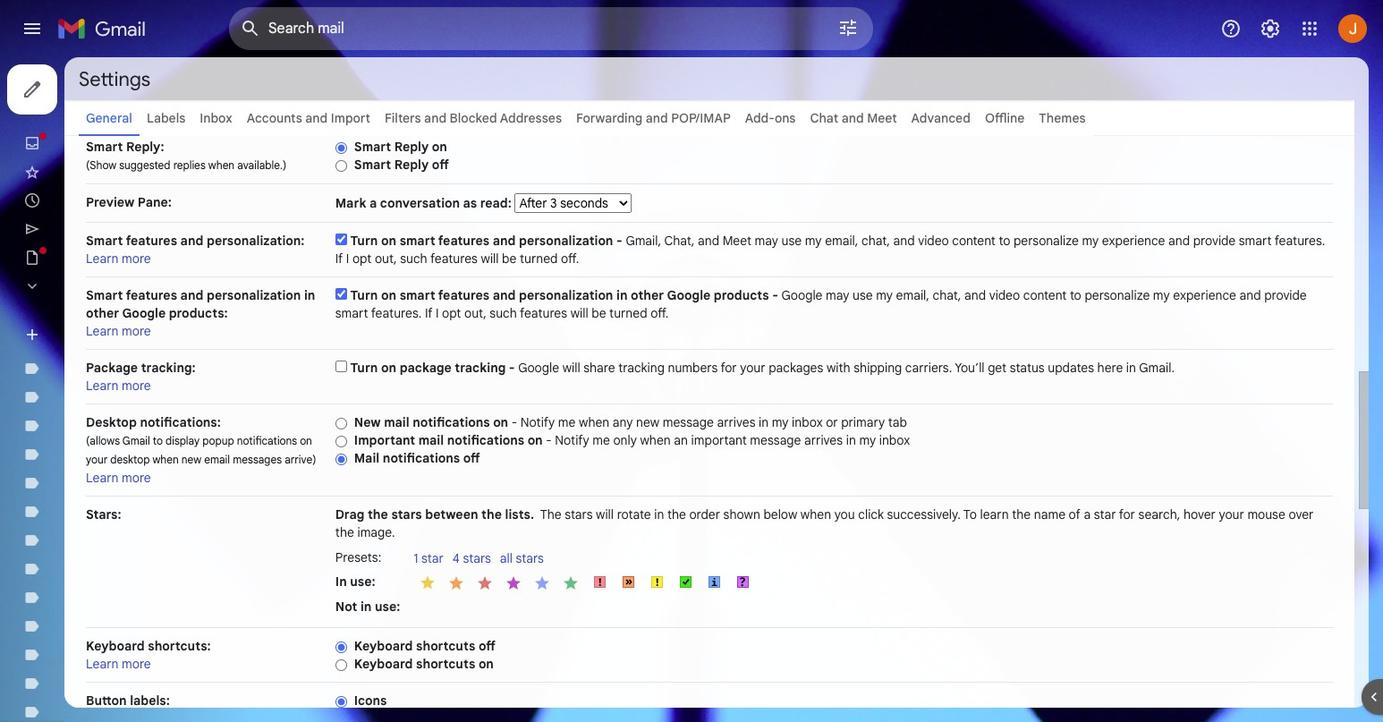 Task type: describe. For each thing, give the bounding box(es) containing it.
will inside the google may use my email, chat, and video content to personalize my experience and provide smart features. if i opt out, such features will be turned off.
[[571, 305, 589, 321]]

mail notifications off
[[354, 450, 480, 466]]

support image
[[1221, 18, 1242, 39]]

learn
[[980, 507, 1009, 523]]

more inside package tracking: learn more
[[122, 378, 151, 394]]

as
[[463, 195, 477, 211]]

over
[[1289, 507, 1314, 523]]

messages
[[233, 453, 282, 466]]

- for when
[[546, 432, 552, 448]]

stars inside the stars will rotate in the order shown below when you click successively. to learn the name of a star for search, hover your mouse over the image.
[[565, 507, 593, 523]]

personalize inside the google may use my email, chat, and video content to personalize my experience and provide smart features. if i opt out, such features will be turned off.
[[1085, 287, 1150, 303]]

reply for off
[[394, 157, 429, 173]]

desktop
[[86, 414, 137, 430]]

more inside smart features and personalization: learn more
[[122, 251, 151, 267]]

numbers
[[668, 360, 718, 376]]

gmail image
[[57, 11, 155, 47]]

important
[[354, 432, 415, 448]]

name
[[1034, 507, 1066, 523]]

1 vertical spatial star
[[422, 550, 444, 567]]

may inside gmail, chat, and meet may use my email, chat, and video content to personalize my experience and provide smart features. if i opt out, such features will be turned off.
[[755, 233, 779, 249]]

suggested
[[119, 158, 171, 172]]

i inside the google may use my email, chat, and video content to personalize my experience and provide smart features. if i opt out, such features will be turned off.
[[436, 305, 439, 321]]

add-
[[745, 110, 775, 126]]

chat and meet
[[810, 110, 897, 126]]

turned inside gmail, chat, and meet may use my email, chat, and video content to personalize my experience and provide smart features. if i opt out, such features will be turned off.
[[520, 251, 558, 267]]

0 vertical spatial meet
[[867, 110, 897, 126]]

features inside smart features and personalization: learn more
[[126, 233, 177, 249]]

addresses
[[500, 110, 562, 126]]

share
[[584, 360, 615, 376]]

1 star 4 stars all stars
[[414, 550, 544, 567]]

off. inside gmail, chat, and meet may use my email, chat, and video content to personalize my experience and provide smart features. if i opt out, such features will be turned off.
[[561, 251, 579, 267]]

preview
[[86, 194, 134, 210]]

accounts
[[247, 110, 302, 126]]

products
[[714, 287, 769, 303]]

products:
[[169, 305, 228, 321]]

turned inside the google may use my email, chat, and video content to personalize my experience and provide smart features. if i opt out, such features will be turned off.
[[610, 305, 648, 321]]

google left products
[[667, 287, 711, 303]]

0 vertical spatial inbox
[[792, 414, 823, 430]]

learn more link for smart features and personalization in other google products: learn more
[[86, 323, 151, 339]]

learn inside package tracking: learn more
[[86, 378, 119, 394]]

popup
[[203, 434, 234, 447]]

smart features and personalization: learn more
[[86, 233, 305, 267]]

lists.
[[505, 507, 534, 523]]

mark a conversation as read:
[[335, 195, 515, 211]]

email
[[204, 453, 230, 466]]

4
[[453, 550, 460, 567]]

content inside the google may use my email, chat, and video content to personalize my experience and provide smart features. if i opt out, such features will be turned off.
[[1024, 287, 1067, 303]]

personalization inside smart features and personalization in other google products: learn more
[[207, 287, 301, 303]]

button
[[86, 693, 127, 709]]

important
[[691, 432, 747, 448]]

on inside the desktop notifications: (allows gmail to display popup notifications on your desktop when new email messages arrive) learn more
[[300, 434, 312, 447]]

google inside smart features and personalization in other google products: learn more
[[122, 305, 166, 321]]

personalization:
[[207, 233, 305, 249]]

turn on smart features and personalization in other google products -
[[350, 287, 782, 303]]

off. inside the google may use my email, chat, and video content to personalize my experience and provide smart features. if i opt out, such features will be turned off.
[[651, 305, 669, 321]]

offline link
[[985, 110, 1025, 126]]

Keyboard shortcuts off radio
[[335, 641, 347, 654]]

email, inside the google may use my email, chat, and video content to personalize my experience and provide smart features. if i opt out, such features will be turned off.
[[896, 287, 930, 303]]

smart for smart features and personalization in other google products: learn more
[[86, 287, 123, 303]]

not in use:
[[335, 598, 400, 614]]

1 vertical spatial arrives
[[805, 432, 843, 448]]

blocked
[[450, 110, 497, 126]]

chat
[[810, 110, 839, 126]]

notifications inside the desktop notifications: (allows gmail to display popup notifications on your desktop when new email messages arrive) learn more
[[237, 434, 297, 447]]

package
[[86, 360, 138, 376]]

1 vertical spatial use:
[[375, 598, 400, 614]]

0 horizontal spatial a
[[370, 195, 377, 211]]

keyboard shortcuts: learn more
[[86, 638, 211, 672]]

in inside smart features and personalization in other google products: learn more
[[304, 287, 315, 303]]

shortcuts for off
[[416, 638, 476, 654]]

other inside smart features and personalization in other google products: learn more
[[86, 305, 119, 321]]

package tracking: learn more
[[86, 360, 196, 394]]

in down primary
[[846, 432, 856, 448]]

conversation
[[380, 195, 460, 211]]

not
[[335, 598, 357, 614]]

advanced link
[[912, 110, 971, 126]]

off for keyboard shortcuts off
[[479, 638, 496, 654]]

New mail notifications on radio
[[335, 417, 347, 430]]

- for any
[[512, 414, 518, 430]]

keyboard for keyboard shortcuts off
[[354, 638, 413, 654]]

forwarding
[[576, 110, 643, 126]]

chat, inside gmail, chat, and meet may use my email, chat, and video content to personalize my experience and provide smart features. if i opt out, such features will be turned off.
[[862, 233, 891, 249]]

mail for new
[[384, 414, 410, 430]]

offline
[[985, 110, 1025, 126]]

shipping
[[854, 360, 902, 376]]

when left an
[[640, 432, 671, 448]]

filters and blocked addresses
[[385, 110, 562, 126]]

settings
[[79, 67, 150, 91]]

Icons radio
[[335, 695, 347, 709]]

themes link
[[1039, 110, 1086, 126]]

Smart Reply on radio
[[335, 141, 347, 155]]

0 vertical spatial use:
[[350, 573, 376, 589]]

learn inside smart features and personalization in other google products: learn more
[[86, 323, 119, 339]]

learn more link for keyboard shortcuts: learn more
[[86, 656, 151, 672]]

use inside gmail, chat, and meet may use my email, chat, and video content to personalize my experience and provide smart features. if i opt out, such features will be turned off.
[[782, 233, 802, 249]]

experience inside gmail, chat, and meet may use my email, chat, and video content to personalize my experience and provide smart features. if i opt out, such features will be turned off.
[[1102, 233, 1166, 249]]

google inside the google may use my email, chat, and video content to personalize my experience and provide smart features. if i opt out, such features will be turned off.
[[782, 287, 823, 303]]

pane:
[[138, 194, 172, 210]]

in right here
[[1127, 360, 1137, 376]]

main menu image
[[21, 18, 43, 39]]

chat, inside the google may use my email, chat, and video content to personalize my experience and provide smart features. if i opt out, such features will be turned off.
[[933, 287, 962, 303]]

of
[[1069, 507, 1081, 523]]

0 vertical spatial other
[[631, 287, 664, 303]]

below
[[764, 507, 798, 523]]

forwarding and pop/imap
[[576, 110, 731, 126]]

search mail image
[[234, 13, 267, 45]]

any
[[613, 414, 633, 430]]

inbox
[[200, 110, 232, 126]]

smart for smart reply: (show suggested replies when available.)
[[86, 139, 123, 155]]

video inside gmail, chat, and meet may use my email, chat, and video content to personalize my experience and provide smart features. if i opt out, such features will be turned off.
[[918, 233, 949, 249]]

(show
[[86, 158, 117, 172]]

to
[[964, 507, 977, 523]]

shortcuts:
[[148, 638, 211, 654]]

stars right 'all'
[[516, 550, 544, 567]]

tracking:
[[141, 360, 196, 376]]

the up image.
[[368, 507, 388, 523]]

shortcuts for on
[[416, 656, 476, 672]]

1 horizontal spatial your
[[740, 360, 766, 376]]

updates
[[1048, 360, 1095, 376]]

search,
[[1139, 507, 1181, 523]]

0 vertical spatial arrives
[[717, 414, 756, 430]]

turn for turn on smart features and personalization -
[[350, 233, 378, 249]]

mark
[[335, 195, 366, 211]]

more inside smart features and personalization in other google products: learn more
[[122, 323, 151, 339]]

Mail notifications off radio
[[335, 453, 347, 466]]

display
[[166, 434, 200, 447]]

such inside gmail, chat, and meet may use my email, chat, and video content to personalize my experience and provide smart features. if i opt out, such features will be turned off.
[[400, 251, 428, 267]]

add-ons link
[[745, 110, 796, 126]]

general link
[[86, 110, 132, 126]]

learn inside smart features and personalization: learn more
[[86, 251, 119, 267]]

star inside the stars will rotate in the order shown below when you click successively. to learn the name of a star for search, hover your mouse over the image.
[[1094, 507, 1116, 523]]

all
[[500, 550, 513, 567]]

add-ons
[[745, 110, 796, 126]]

if inside the google may use my email, chat, and video content to personalize my experience and provide smart features. if i opt out, such features will be turned off.
[[425, 305, 433, 321]]

the right learn
[[1012, 507, 1031, 523]]

available.)
[[237, 158, 287, 172]]

provide inside gmail, chat, and meet may use my email, chat, and video content to personalize my experience and provide smart features. if i opt out, such features will be turned off.
[[1194, 233, 1236, 249]]

forwarding and pop/imap link
[[576, 110, 731, 126]]

gmail, chat, and meet may use my email, chat, and video content to personalize my experience and provide smart features. if i opt out, such features will be turned off.
[[335, 233, 1326, 267]]

more inside the desktop notifications: (allows gmail to display popup notifications on your desktop when new email messages arrive) learn more
[[122, 470, 151, 486]]

0 horizontal spatial message
[[663, 414, 714, 430]]

stars:
[[86, 507, 121, 523]]

shown
[[724, 507, 761, 523]]

chat,
[[664, 233, 695, 249]]

3 turn from the top
[[350, 360, 378, 376]]

0 horizontal spatial for
[[721, 360, 737, 376]]

personalization for turn on smart features and personalization -
[[519, 233, 613, 249]]

0 vertical spatial new
[[636, 414, 660, 430]]

1 tracking from the left
[[455, 360, 506, 376]]

may inside the google may use my email, chat, and video content to personalize my experience and provide smart features. if i opt out, such features will be turned off.
[[826, 287, 850, 303]]

me for when
[[558, 414, 576, 430]]

1
[[414, 550, 418, 567]]

Important mail notifications on radio
[[335, 435, 347, 448]]

click
[[858, 507, 884, 523]]

mail for important
[[419, 432, 444, 448]]

in
[[335, 573, 347, 589]]

turn on smart features and personalization -
[[350, 233, 626, 249]]

smart features and personalization in other google products: learn more
[[86, 287, 315, 339]]

personalization for turn on smart features and personalization in other google products -
[[519, 287, 613, 303]]

filters and blocked addresses link
[[385, 110, 562, 126]]

primary
[[841, 414, 885, 430]]

(allows
[[86, 434, 120, 447]]

advanced search options image
[[831, 10, 866, 46]]

labels link
[[147, 110, 185, 126]]

the left lists.
[[482, 507, 502, 523]]

smart reply off
[[354, 157, 449, 173]]

desktop notifications: (allows gmail to display popup notifications on your desktop when new email messages arrive) learn more
[[86, 414, 316, 486]]



Task type: locate. For each thing, give the bounding box(es) containing it.
stars
[[391, 507, 422, 523], [565, 507, 593, 523], [463, 550, 491, 567], [516, 550, 544, 567]]

meet up products
[[723, 233, 752, 249]]

smart inside smart features and personalization: learn more
[[86, 233, 123, 249]]

experience inside the google may use my email, chat, and video content to personalize my experience and provide smart features. if i opt out, such features will be turned off.
[[1173, 287, 1237, 303]]

1 vertical spatial email,
[[896, 287, 930, 303]]

mail
[[384, 414, 410, 430], [419, 432, 444, 448]]

personalization down personalization:
[[207, 287, 301, 303]]

Smart Reply off radio
[[335, 159, 347, 173]]

such down 'turn on smart features and personalization in other google products -'
[[490, 305, 517, 321]]

turned up share
[[610, 305, 648, 321]]

learn more link
[[86, 251, 151, 267], [86, 323, 151, 339], [86, 378, 151, 394], [86, 470, 151, 486], [86, 656, 151, 672]]

tab
[[889, 414, 907, 430]]

learn more link for package tracking: learn more
[[86, 378, 151, 394]]

2 reply from the top
[[394, 157, 429, 173]]

general
[[86, 110, 132, 126]]

4 more from the top
[[122, 470, 151, 486]]

to inside the desktop notifications: (allows gmail to display popup notifications on your desktop when new email messages arrive) learn more
[[153, 434, 163, 447]]

1 learn more link from the top
[[86, 251, 151, 267]]

new
[[636, 414, 660, 430], [182, 453, 201, 466]]

notify for notify me when any new message arrives in my inbox or primary tab
[[521, 414, 555, 430]]

may down gmail, chat, and meet may use my email, chat, and video content to personalize my experience and provide smart features. if i opt out, such features will be turned off.
[[826, 287, 850, 303]]

will inside gmail, chat, and meet may use my email, chat, and video content to personalize my experience and provide smart features. if i opt out, such features will be turned off.
[[481, 251, 499, 267]]

0 vertical spatial video
[[918, 233, 949, 249]]

off for mail notifications off
[[463, 450, 480, 466]]

0 horizontal spatial tracking
[[455, 360, 506, 376]]

notify for notify me only when an important message arrives in my inbox
[[555, 432, 590, 448]]

if up package
[[425, 305, 433, 321]]

0 vertical spatial email,
[[825, 233, 859, 249]]

0 vertical spatial message
[[663, 414, 714, 430]]

use down gmail, chat, and meet may use my email, chat, and video content to personalize my experience and provide smart features. if i opt out, such features will be turned off.
[[853, 287, 873, 303]]

will down turn on smart features and personalization -
[[481, 251, 499, 267]]

1 vertical spatial out,
[[464, 305, 487, 321]]

0 vertical spatial turn
[[350, 233, 378, 249]]

new
[[354, 414, 381, 430]]

replies
[[173, 158, 206, 172]]

1 horizontal spatial star
[[1094, 507, 1116, 523]]

an
[[674, 432, 688, 448]]

1 horizontal spatial content
[[1024, 287, 1067, 303]]

0 vertical spatial notify
[[521, 414, 555, 430]]

1 more from the top
[[122, 251, 151, 267]]

content
[[953, 233, 996, 249], [1024, 287, 1067, 303]]

1 vertical spatial use
[[853, 287, 873, 303]]

opt inside gmail, chat, and meet may use my email, chat, and video content to personalize my experience and provide smart features. if i opt out, such features will be turned off.
[[353, 251, 372, 267]]

keyboard
[[86, 638, 145, 654], [354, 638, 413, 654], [354, 656, 413, 672]]

1 vertical spatial reply
[[394, 157, 429, 173]]

turned
[[520, 251, 558, 267], [610, 305, 648, 321]]

message up an
[[663, 414, 714, 430]]

1 horizontal spatial be
[[592, 305, 606, 321]]

0 vertical spatial be
[[502, 251, 517, 267]]

out,
[[375, 251, 397, 267], [464, 305, 487, 321]]

me left only
[[593, 432, 610, 448]]

package
[[400, 360, 452, 376]]

only
[[614, 432, 637, 448]]

provide
[[1194, 233, 1236, 249], [1265, 287, 1307, 303]]

button labels:
[[86, 693, 170, 709]]

learn more link down preview
[[86, 251, 151, 267]]

1 horizontal spatial features.
[[1275, 233, 1326, 249]]

for left search,
[[1119, 507, 1136, 523]]

in down gmail,
[[617, 287, 628, 303]]

0 vertical spatial experience
[[1102, 233, 1166, 249]]

google left share
[[518, 360, 559, 376]]

between
[[425, 507, 478, 523]]

in down turn on package tracking - google will share tracking numbers for your packages with shipping carriers. you'll get status updates here in gmail.
[[759, 414, 769, 430]]

reply for on
[[394, 139, 429, 155]]

meet inside gmail, chat, and meet may use my email, chat, and video content to personalize my experience and provide smart features. if i opt out, such features will be turned off.
[[723, 233, 752, 249]]

4 learn more link from the top
[[86, 470, 151, 486]]

turn for turn on smart features and personalization in other google products -
[[350, 287, 378, 303]]

3 more from the top
[[122, 378, 151, 394]]

i up package
[[436, 305, 439, 321]]

1 vertical spatial notify
[[555, 432, 590, 448]]

learn down preview
[[86, 251, 119, 267]]

when inside the desktop notifications: (allows gmail to display popup notifications on your desktop when new email messages arrive) learn more
[[153, 453, 179, 466]]

0 vertical spatial off.
[[561, 251, 579, 267]]

1 vertical spatial video
[[990, 287, 1021, 303]]

1 horizontal spatial other
[[631, 287, 664, 303]]

out, down conversation
[[375, 251, 397, 267]]

more inside 'keyboard shortcuts: learn more'
[[122, 656, 151, 672]]

a
[[370, 195, 377, 211], [1084, 507, 1091, 523]]

0 vertical spatial content
[[953, 233, 996, 249]]

1 vertical spatial off.
[[651, 305, 669, 321]]

0 horizontal spatial chat,
[[862, 233, 891, 249]]

will
[[481, 251, 499, 267], [571, 305, 589, 321], [563, 360, 581, 376], [596, 507, 614, 523]]

0 horizontal spatial personalize
[[1014, 233, 1079, 249]]

turned up 'turn on smart features and personalization in other google products -'
[[520, 251, 558, 267]]

0 vertical spatial for
[[721, 360, 737, 376]]

3 learn from the top
[[86, 378, 119, 394]]

arrive)
[[285, 453, 316, 466]]

here
[[1098, 360, 1123, 376]]

1 horizontal spatial provide
[[1265, 287, 1307, 303]]

5 learn more link from the top
[[86, 656, 151, 672]]

star right "1"
[[422, 550, 444, 567]]

chat,
[[862, 233, 891, 249], [933, 287, 962, 303]]

opt inside the google may use my email, chat, and video content to personalize my experience and provide smart features. if i opt out, such features will be turned off.
[[442, 305, 461, 321]]

learn up package
[[86, 323, 119, 339]]

more up package
[[122, 323, 151, 339]]

the down drag
[[335, 524, 354, 541]]

1 vertical spatial i
[[436, 305, 439, 321]]

1 vertical spatial for
[[1119, 507, 1136, 523]]

tracking right package
[[455, 360, 506, 376]]

be down 'turn on smart features and personalization in other google products -'
[[592, 305, 606, 321]]

opt down 'mark'
[[353, 251, 372, 267]]

icons
[[354, 693, 387, 709]]

a right the of
[[1084, 507, 1091, 523]]

inbox
[[792, 414, 823, 430], [880, 432, 910, 448]]

your right hover in the right of the page
[[1219, 507, 1245, 523]]

keyboard up icons
[[354, 656, 413, 672]]

when right the replies at left top
[[208, 158, 235, 172]]

1 vertical spatial inbox
[[880, 432, 910, 448]]

1 horizontal spatial off.
[[651, 305, 669, 321]]

features. inside gmail, chat, and meet may use my email, chat, and video content to personalize my experience and provide smart features. if i opt out, such features will be turned off.
[[1275, 233, 1326, 249]]

more down the 'preview pane:'
[[122, 251, 151, 267]]

1 vertical spatial chat,
[[933, 287, 962, 303]]

rotate
[[617, 507, 651, 523]]

off for smart reply off
[[432, 157, 449, 173]]

1 horizontal spatial for
[[1119, 507, 1136, 523]]

turn
[[350, 233, 378, 249], [350, 287, 378, 303], [350, 360, 378, 376]]

themes
[[1039, 110, 1086, 126]]

1 star link
[[414, 550, 453, 568]]

1 horizontal spatial chat,
[[933, 287, 962, 303]]

email,
[[825, 233, 859, 249], [896, 287, 930, 303]]

0 horizontal spatial off.
[[561, 251, 579, 267]]

1 horizontal spatial arrives
[[805, 432, 843, 448]]

1 horizontal spatial me
[[593, 432, 610, 448]]

personalization up share
[[519, 287, 613, 303]]

settings image
[[1260, 18, 1282, 39]]

will inside the stars will rotate in the order shown below when you click successively. to learn the name of a star for search, hover your mouse over the image.
[[596, 507, 614, 523]]

a right 'mark'
[[370, 195, 377, 211]]

your down the (allows
[[86, 453, 108, 466]]

more down desktop
[[122, 470, 151, 486]]

1 horizontal spatial i
[[436, 305, 439, 321]]

0 vertical spatial features.
[[1275, 233, 1326, 249]]

smart right smart reply off radio
[[354, 157, 391, 173]]

0 vertical spatial chat,
[[862, 233, 891, 249]]

1 vertical spatial personalize
[[1085, 287, 1150, 303]]

out, down turn on smart features and personalization -
[[464, 305, 487, 321]]

1 vertical spatial may
[[826, 287, 850, 303]]

0 vertical spatial such
[[400, 251, 428, 267]]

1 horizontal spatial tracking
[[619, 360, 665, 376]]

2 learn more link from the top
[[86, 323, 151, 339]]

1 horizontal spatial turned
[[610, 305, 648, 321]]

your left packages
[[740, 360, 766, 376]]

1 vertical spatial opt
[[442, 305, 461, 321]]

chat, up the google may use my email, chat, and video content to personalize my experience and provide smart features. if i opt out, such features will be turned off.
[[862, 233, 891, 249]]

keyboard right keyboard shortcuts off option
[[354, 638, 413, 654]]

smart inside the google may use my email, chat, and video content to personalize my experience and provide smart features. if i opt out, such features will be turned off.
[[335, 305, 368, 321]]

0 horizontal spatial if
[[335, 251, 343, 267]]

me for only
[[593, 432, 610, 448]]

features inside smart features and personalization in other google products: learn more
[[126, 287, 177, 303]]

learn down package
[[86, 378, 119, 394]]

and inside smart features and personalization in other google products: learn more
[[180, 287, 204, 303]]

new up "important mail notifications on - notify me only when an important message arrives in my inbox"
[[636, 414, 660, 430]]

reply down smart reply on
[[394, 157, 429, 173]]

image.
[[357, 524, 395, 541]]

1 horizontal spatial use
[[853, 287, 873, 303]]

to inside the google may use my email, chat, and video content to personalize my experience and provide smart features. if i opt out, such features will be turned off.
[[1070, 287, 1082, 303]]

1 vertical spatial me
[[593, 432, 610, 448]]

use inside the google may use my email, chat, and video content to personalize my experience and provide smart features. if i opt out, such features will be turned off.
[[853, 287, 873, 303]]

personalize inside gmail, chat, and meet may use my email, chat, and video content to personalize my experience and provide smart features. if i opt out, such features will be turned off.
[[1014, 233, 1079, 249]]

when left any
[[579, 414, 610, 430]]

learn up button
[[86, 656, 119, 672]]

read:
[[480, 195, 512, 211]]

tracking right share
[[619, 360, 665, 376]]

0 horizontal spatial inbox
[[792, 414, 823, 430]]

use up the google may use my email, chat, and video content to personalize my experience and provide smart features. if i opt out, such features will be turned off.
[[782, 233, 802, 249]]

1 vertical spatial a
[[1084, 507, 1091, 523]]

0 vertical spatial mail
[[384, 414, 410, 430]]

meet
[[867, 110, 897, 126], [723, 233, 752, 249]]

message right important
[[750, 432, 801, 448]]

1 vertical spatial message
[[750, 432, 801, 448]]

off.
[[561, 251, 579, 267], [651, 305, 669, 321]]

2 tracking from the left
[[619, 360, 665, 376]]

- for tracking
[[509, 360, 515, 376]]

0 horizontal spatial content
[[953, 233, 996, 249]]

gmail,
[[626, 233, 662, 249]]

will left share
[[563, 360, 581, 376]]

notify left only
[[555, 432, 590, 448]]

content inside gmail, chat, and meet may use my email, chat, and video content to personalize my experience and provide smart features. if i opt out, such features will be turned off.
[[953, 233, 996, 249]]

1 vertical spatial to
[[1070, 287, 1082, 303]]

out, inside gmail, chat, and meet may use my email, chat, and video content to personalize my experience and provide smart features. if i opt out, such features will be turned off.
[[375, 251, 397, 267]]

off
[[432, 157, 449, 173], [463, 450, 480, 466], [479, 638, 496, 654]]

arrives up important
[[717, 414, 756, 430]]

5 learn from the top
[[86, 656, 119, 672]]

None checkbox
[[335, 234, 347, 245], [335, 361, 347, 372], [335, 234, 347, 245], [335, 361, 347, 372]]

1 horizontal spatial such
[[490, 305, 517, 321]]

0 horizontal spatial opt
[[353, 251, 372, 267]]

inbox link
[[200, 110, 232, 126]]

my
[[805, 233, 822, 249], [1082, 233, 1099, 249], [876, 287, 893, 303], [1154, 287, 1170, 303], [772, 414, 789, 430], [860, 432, 876, 448]]

0 vertical spatial use
[[782, 233, 802, 249]]

stars right 4
[[463, 550, 491, 567]]

mail
[[354, 450, 380, 466]]

accounts and import
[[247, 110, 371, 126]]

and inside smart features and personalization: learn more
[[180, 233, 204, 249]]

other up package
[[86, 305, 119, 321]]

hover
[[1184, 507, 1216, 523]]

1 horizontal spatial mail
[[419, 432, 444, 448]]

email, up the google may use my email, chat, and video content to personalize my experience and provide smart features. if i opt out, such features will be turned off.
[[825, 233, 859, 249]]

1 horizontal spatial inbox
[[880, 432, 910, 448]]

video
[[918, 233, 949, 249], [990, 287, 1021, 303]]

off up keyboard shortcuts on
[[479, 638, 496, 654]]

in right not
[[361, 598, 372, 614]]

smart up package
[[86, 287, 123, 303]]

advanced
[[912, 110, 971, 126]]

keyboard for keyboard shortcuts on
[[354, 656, 413, 672]]

provide inside the google may use my email, chat, and video content to personalize my experience and provide smart features. if i opt out, such features will be turned off.
[[1265, 287, 1307, 303]]

in inside the stars will rotate in the order shown below when you click successively. to learn the name of a star for search, hover your mouse over the image.
[[654, 507, 664, 523]]

your inside the stars will rotate in the order shown below when you click successively. to learn the name of a star for search, hover your mouse over the image.
[[1219, 507, 1245, 523]]

smart inside smart features and personalization in other google products: learn more
[[86, 287, 123, 303]]

labels:
[[130, 693, 170, 709]]

0 vertical spatial out,
[[375, 251, 397, 267]]

will down 'turn on smart features and personalization in other google products -'
[[571, 305, 589, 321]]

4 learn from the top
[[86, 470, 119, 486]]

off. up 'turn on smart features and personalization in other google products -'
[[561, 251, 579, 267]]

reply up smart reply off
[[394, 139, 429, 155]]

0 vertical spatial if
[[335, 251, 343, 267]]

notifications
[[413, 414, 490, 430], [447, 432, 525, 448], [237, 434, 297, 447], [383, 450, 460, 466]]

2 vertical spatial your
[[1219, 507, 1245, 523]]

2 vertical spatial turn
[[350, 360, 378, 376]]

learn more link down package
[[86, 378, 151, 394]]

1 horizontal spatial meet
[[867, 110, 897, 126]]

5 more from the top
[[122, 656, 151, 672]]

to inside gmail, chat, and meet may use my email, chat, and video content to personalize my experience and provide smart features. if i opt out, such features will be turned off.
[[999, 233, 1011, 249]]

keyboard for keyboard shortcuts: learn more
[[86, 638, 145, 654]]

for right numbers
[[721, 360, 737, 376]]

navigation
[[0, 57, 215, 722]]

gmail
[[122, 434, 150, 447]]

if down 'mark'
[[335, 251, 343, 267]]

for inside the stars will rotate in the order shown below when you click successively. to learn the name of a star for search, hover your mouse over the image.
[[1119, 507, 1136, 523]]

mail up important at the left of the page
[[384, 414, 410, 430]]

1 vertical spatial turn
[[350, 287, 378, 303]]

be
[[502, 251, 517, 267], [592, 305, 606, 321]]

2 more from the top
[[122, 323, 151, 339]]

when inside the stars will rotate in the order shown below when you click successively. to learn the name of a star for search, hover your mouse over the image.
[[801, 507, 832, 523]]

use:
[[350, 573, 376, 589], [375, 598, 400, 614]]

stars up image.
[[391, 507, 422, 523]]

more down package
[[122, 378, 151, 394]]

all stars link
[[500, 550, 553, 568]]

0 vertical spatial reply
[[394, 139, 429, 155]]

order
[[690, 507, 720, 523]]

0 horizontal spatial arrives
[[717, 414, 756, 430]]

1 turn from the top
[[350, 233, 378, 249]]

1 vertical spatial features.
[[371, 305, 422, 321]]

1 reply from the top
[[394, 139, 429, 155]]

such down conversation
[[400, 251, 428, 267]]

more up button labels:
[[122, 656, 151, 672]]

i
[[346, 251, 349, 267], [436, 305, 439, 321]]

when down display
[[153, 453, 179, 466]]

1 vertical spatial be
[[592, 305, 606, 321]]

2 shortcuts from the top
[[416, 656, 476, 672]]

smart reply on
[[354, 139, 447, 155]]

off. up numbers
[[651, 305, 669, 321]]

3 learn more link from the top
[[86, 378, 151, 394]]

learn more link for smart features and personalization: learn more
[[86, 251, 151, 267]]

1 horizontal spatial out,
[[464, 305, 487, 321]]

smart for smart features and personalization: learn more
[[86, 233, 123, 249]]

features inside the google may use my email, chat, and video content to personalize my experience and provide smart features. if i opt out, such features will be turned off.
[[520, 305, 567, 321]]

0 vertical spatial turned
[[520, 251, 558, 267]]

1 vertical spatial such
[[490, 305, 517, 321]]

learn inside 'keyboard shortcuts: learn more'
[[86, 656, 119, 672]]

reply:
[[126, 139, 164, 155]]

notify left any
[[521, 414, 555, 430]]

1 horizontal spatial email,
[[896, 287, 930, 303]]

new inside the desktop notifications: (allows gmail to display popup notifications on your desktop when new email messages arrive) learn more
[[182, 453, 201, 466]]

status
[[1010, 360, 1045, 376]]

drag
[[335, 507, 365, 523]]

successively.
[[887, 507, 961, 523]]

accounts and import link
[[247, 110, 371, 126]]

smart down preview
[[86, 233, 123, 249]]

a inside the stars will rotate in the order shown below when you click successively. to learn the name of a star for search, hover your mouse over the image.
[[1084, 507, 1091, 523]]

2 horizontal spatial to
[[1070, 287, 1082, 303]]

i inside gmail, chat, and meet may use my email, chat, and video content to personalize my experience and provide smart features. if i opt out, such features will be turned off.
[[346, 251, 349, 267]]

labels
[[147, 110, 185, 126]]

shortcuts down keyboard shortcuts off
[[416, 656, 476, 672]]

smart
[[400, 233, 435, 249], [1239, 233, 1272, 249], [400, 287, 435, 303], [335, 305, 368, 321]]

smart for smart reply on
[[354, 139, 391, 155]]

Keyboard shortcuts on radio
[[335, 659, 347, 672]]

use: right "in" on the bottom of the page
[[350, 573, 376, 589]]

1 learn from the top
[[86, 251, 119, 267]]

1 horizontal spatial a
[[1084, 507, 1091, 523]]

the stars will rotate in the order shown below when you click successively. to learn the name of a star for search, hover your mouse over the image.
[[335, 507, 1314, 541]]

None checkbox
[[335, 288, 347, 300]]

your inside the desktop notifications: (allows gmail to display popup notifications on your desktop when new email messages arrive) learn more
[[86, 453, 108, 466]]

0 vertical spatial opt
[[353, 251, 372, 267]]

features. inside the google may use my email, chat, and video content to personalize my experience and provide smart features. if i opt out, such features will be turned off.
[[371, 305, 422, 321]]

0 horizontal spatial turned
[[520, 251, 558, 267]]

google left products:
[[122, 305, 166, 321]]

smart inside smart reply: (show suggested replies when available.)
[[86, 139, 123, 155]]

be inside the google may use my email, chat, and video content to personalize my experience and provide smart features. if i opt out, such features will be turned off.
[[592, 305, 606, 321]]

the left "order" at the bottom of page
[[668, 507, 686, 523]]

the
[[540, 507, 562, 523]]

0 horizontal spatial video
[[918, 233, 949, 249]]

new down display
[[182, 453, 201, 466]]

learn more link up button labels:
[[86, 656, 151, 672]]

chat and meet link
[[810, 110, 897, 126]]

mouse
[[1248, 507, 1286, 523]]

features.
[[1275, 233, 1326, 249], [371, 305, 422, 321]]

star right the of
[[1094, 507, 1116, 523]]

email, inside gmail, chat, and meet may use my email, chat, and video content to personalize my experience and provide smart features. if i opt out, such features will be turned off.
[[825, 233, 859, 249]]

1 horizontal spatial message
[[750, 432, 801, 448]]

None search field
[[229, 7, 874, 50]]

2 turn from the top
[[350, 287, 378, 303]]

0 vertical spatial me
[[558, 414, 576, 430]]

1 vertical spatial provide
[[1265, 287, 1307, 303]]

turn on package tracking - google will share tracking numbers for your packages with shipping carriers. you'll get status updates here in gmail.
[[350, 360, 1175, 376]]

meet right chat
[[867, 110, 897, 126]]

0 vertical spatial off
[[432, 157, 449, 173]]

opt up package
[[442, 305, 461, 321]]

such inside the google may use my email, chat, and video content to personalize my experience and provide smart features. if i opt out, such features will be turned off.
[[490, 305, 517, 321]]

notifications:
[[140, 414, 221, 430]]

learn inside the desktop notifications: (allows gmail to display popup notifications on your desktop when new email messages arrive) learn more
[[86, 470, 119, 486]]

off up mark a conversation as read:
[[432, 157, 449, 173]]

1 horizontal spatial new
[[636, 414, 660, 430]]

personalization
[[519, 233, 613, 249], [207, 287, 301, 303], [519, 287, 613, 303]]

and
[[305, 110, 328, 126], [424, 110, 447, 126], [646, 110, 668, 126], [842, 110, 864, 126], [180, 233, 204, 249], [493, 233, 516, 249], [698, 233, 720, 249], [894, 233, 915, 249], [1169, 233, 1190, 249], [180, 287, 204, 303], [493, 287, 516, 303], [965, 287, 986, 303], [1240, 287, 1262, 303]]

be inside gmail, chat, and meet may use my email, chat, and video content to personalize my experience and provide smart features. if i opt out, such features will be turned off.
[[502, 251, 517, 267]]

other down gmail,
[[631, 287, 664, 303]]

keyboard inside 'keyboard shortcuts: learn more'
[[86, 638, 145, 654]]

in
[[304, 287, 315, 303], [617, 287, 628, 303], [1127, 360, 1137, 376], [759, 414, 769, 430], [846, 432, 856, 448], [654, 507, 664, 523], [361, 598, 372, 614]]

out, inside the google may use my email, chat, and video content to personalize my experience and provide smart features. if i opt out, such features will be turned off.
[[464, 305, 487, 321]]

smart for smart reply off
[[354, 157, 391, 173]]

inbox down tab
[[880, 432, 910, 448]]

features inside gmail, chat, and meet may use my email, chat, and video content to personalize my experience and provide smart features. if i opt out, such features will be turned off.
[[430, 251, 478, 267]]

1 vertical spatial off
[[463, 450, 480, 466]]

arrives down or
[[805, 432, 843, 448]]

smart right smart reply on radio
[[354, 139, 391, 155]]

when inside smart reply: (show suggested replies when available.)
[[208, 158, 235, 172]]

0 horizontal spatial i
[[346, 251, 349, 267]]

mail up mail notifications off
[[419, 432, 444, 448]]

1 shortcuts from the top
[[416, 638, 476, 654]]

2 vertical spatial off
[[479, 638, 496, 654]]

chat, up "carriers."
[[933, 287, 962, 303]]

learn
[[86, 251, 119, 267], [86, 323, 119, 339], [86, 378, 119, 394], [86, 470, 119, 486], [86, 656, 119, 672]]

0 vertical spatial to
[[999, 233, 1011, 249]]

video inside the google may use my email, chat, and video content to personalize my experience and provide smart features. if i opt out, such features will be turned off.
[[990, 287, 1021, 303]]

ons
[[775, 110, 796, 126]]

me left any
[[558, 414, 576, 430]]

0 horizontal spatial may
[[755, 233, 779, 249]]

Search mail text field
[[268, 20, 788, 38]]

may up products
[[755, 233, 779, 249]]

if inside gmail, chat, and meet may use my email, chat, and video content to personalize my experience and provide smart features. if i opt out, such features will be turned off.
[[335, 251, 343, 267]]

2 learn from the top
[[86, 323, 119, 339]]

smart inside gmail, chat, and meet may use my email, chat, and video content to personalize my experience and provide smart features. if i opt out, such features will be turned off.
[[1239, 233, 1272, 249]]

i down 'mark'
[[346, 251, 349, 267]]

0 horizontal spatial provide
[[1194, 233, 1236, 249]]

may
[[755, 233, 779, 249], [826, 287, 850, 303]]

learn more link up package
[[86, 323, 151, 339]]

learn down desktop
[[86, 470, 119, 486]]



Task type: vqa. For each thing, say whether or not it's contained in the screenshot.
"you're"
no



